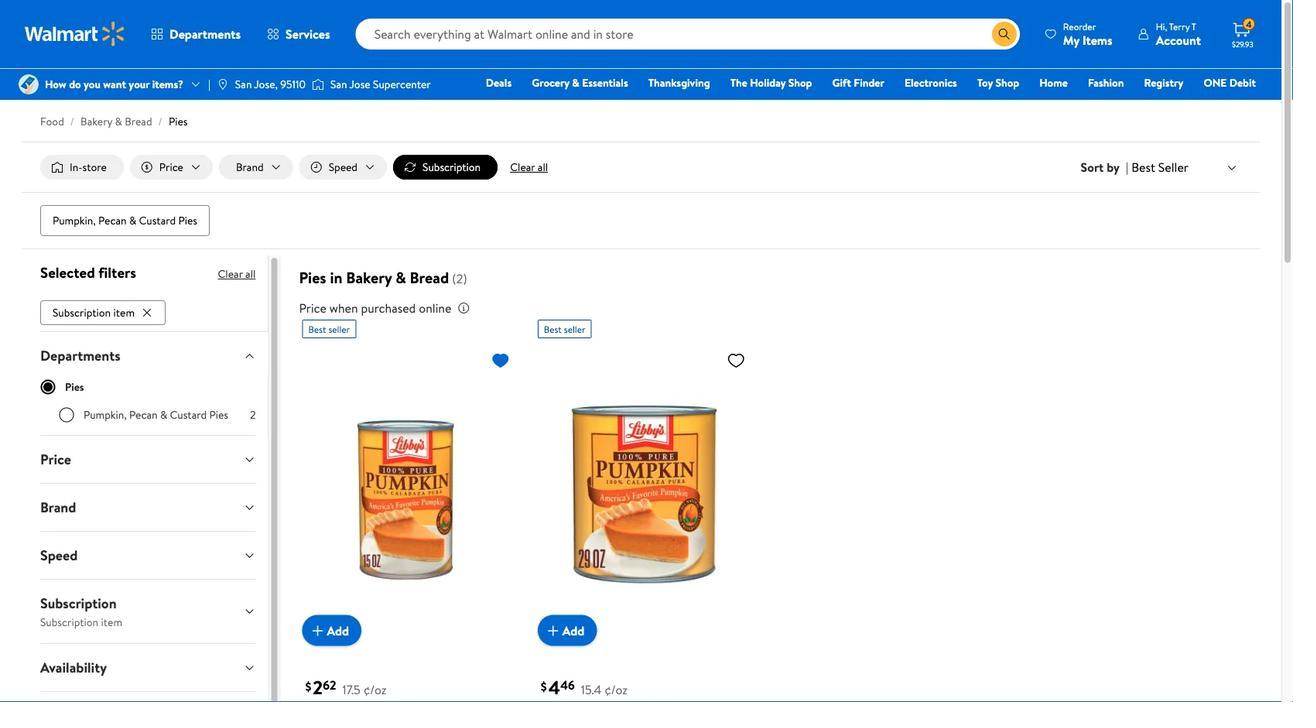 Task type: vqa. For each thing, say whether or not it's contained in the screenshot.
bottom bread
yes



Task type: describe. For each thing, give the bounding box(es) containing it.
0 horizontal spatial clear
[[218, 266, 243, 281]]

sort
[[1081, 159, 1104, 176]]

Search search field
[[356, 19, 1020, 50]]

essentials
[[582, 75, 628, 90]]

how do you want your items?
[[45, 77, 183, 92]]

62
[[323, 677, 336, 694]]

search icon image
[[998, 28, 1011, 40]]

when
[[330, 300, 358, 317]]

best for 4
[[544, 322, 562, 336]]

best seller button
[[1129, 157, 1242, 177]]

you
[[84, 77, 101, 92]]

gift finder
[[832, 75, 885, 90]]

in-
[[70, 159, 82, 175]]

deals link
[[479, 74, 519, 91]]

bakery & bread link
[[81, 114, 152, 129]]

all for topmost clear all button
[[538, 159, 548, 175]]

$ for 2
[[305, 678, 311, 695]]

1 vertical spatial 2
[[313, 675, 323, 701]]

clear all for topmost clear all button
[[510, 159, 548, 175]]

availability tab
[[28, 644, 268, 691]]

one debit walmart+
[[1204, 75, 1256, 112]]

 image for san jose, 95110
[[217, 78, 229, 91]]

subscription item button
[[40, 300, 166, 325]]

1 horizontal spatial 4
[[1246, 18, 1252, 31]]

food link
[[40, 114, 64, 129]]

bakery for /
[[81, 114, 112, 129]]

0 vertical spatial pecan
[[98, 213, 127, 228]]

availability button
[[28, 644, 268, 691]]

subscription item list item
[[40, 297, 169, 325]]

sort and filter section element
[[22, 142, 1260, 192]]

1 vertical spatial custard
[[170, 407, 207, 422]]

0 vertical spatial departments button
[[138, 15, 254, 53]]

the
[[730, 75, 748, 90]]

reorder my items
[[1063, 20, 1113, 48]]

applied filters section element
[[40, 262, 136, 283]]

price inside tab
[[40, 450, 71, 469]]

speed button inside the sort and filter section element
[[299, 155, 387, 180]]

best seller
[[1132, 159, 1189, 176]]

0 horizontal spatial |
[[208, 77, 210, 92]]

gift finder link
[[826, 74, 892, 91]]

$29.93
[[1232, 39, 1254, 49]]

2 / from the left
[[158, 114, 162, 129]]

0 vertical spatial 2
[[250, 407, 256, 422]]

speed tab
[[28, 532, 268, 579]]

add for 4
[[563, 622, 585, 639]]

walmart image
[[25, 22, 125, 46]]

95110
[[280, 77, 306, 92]]

| inside the sort and filter section element
[[1126, 159, 1129, 176]]

t
[[1192, 20, 1197, 33]]

add button for 4
[[538, 615, 597, 646]]

libby's 100% pure canned pumpkin all natural no preservatives, 29 oz image
[[538, 345, 752, 634]]

$ 2 62 17.5 ¢/oz
[[305, 675, 387, 701]]

all for the bottom clear all button
[[245, 266, 256, 281]]

debit
[[1230, 75, 1256, 90]]

1 vertical spatial clear all button
[[218, 262, 256, 286]]

grocery & essentials
[[532, 75, 628, 90]]

bread for /
[[125, 114, 152, 129]]

seller
[[1159, 159, 1189, 176]]

san jose, 95110
[[235, 77, 306, 92]]

in
[[330, 267, 343, 288]]

& down want
[[115, 114, 122, 129]]

brand tab
[[28, 484, 268, 531]]

 image for san jose supercenter
[[312, 77, 324, 92]]

in-store
[[70, 159, 107, 175]]

grocery
[[532, 75, 570, 90]]

brand for brand dropdown button to the bottom
[[40, 498, 76, 517]]

pies link
[[169, 114, 188, 129]]

terry
[[1169, 20, 1190, 33]]

food / bakery & bread / pies
[[40, 114, 188, 129]]

& up purchased
[[396, 267, 406, 288]]

0 vertical spatial price button
[[130, 155, 213, 180]]

0 vertical spatial brand button
[[219, 155, 293, 180]]

(2)
[[452, 270, 467, 287]]

speed inside the sort and filter section element
[[329, 159, 358, 175]]

selected
[[40, 262, 95, 283]]

$ for 4
[[541, 678, 547, 695]]

0 vertical spatial pumpkin,
[[53, 213, 96, 228]]

1 vertical spatial pumpkin,
[[84, 407, 127, 422]]

sort by |
[[1081, 159, 1129, 176]]

services button
[[254, 15, 343, 53]]

add button for 2
[[302, 615, 361, 646]]

filters
[[98, 262, 136, 283]]

items
[[1083, 31, 1113, 48]]

item inside subscription subscription item
[[101, 614, 122, 629]]

remove from favorites list, libby's 100% pure canned pumpkin all natural no preservatives, 15 oz image
[[491, 351, 510, 370]]

hi,
[[1156, 20, 1167, 33]]

1 vertical spatial price button
[[28, 436, 268, 483]]

$ 4 46 15.4 ¢/oz
[[541, 675, 628, 701]]

1 vertical spatial departments button
[[28, 332, 268, 379]]

hi, terry t account
[[1156, 20, 1201, 48]]

services
[[286, 26, 330, 43]]

thanksgiving
[[648, 75, 710, 90]]

pumpkin, pecan & custard pies link
[[40, 205, 210, 236]]

price when purchased online
[[299, 300, 452, 317]]

how
[[45, 77, 66, 92]]

toy
[[977, 75, 993, 90]]

¢/oz for 2
[[364, 681, 387, 698]]

toy shop
[[977, 75, 1020, 90]]

in-store button
[[40, 155, 124, 180]]

subscription for subscription subscription item
[[40, 593, 117, 613]]

san jose supercenter
[[331, 77, 431, 92]]

& up price tab
[[160, 407, 167, 422]]

15.4
[[581, 681, 602, 698]]

fashion link
[[1081, 74, 1131, 91]]

account
[[1156, 31, 1201, 48]]

want
[[103, 77, 126, 92]]

& up 'filters'
[[129, 213, 136, 228]]



Task type: locate. For each thing, give the bounding box(es) containing it.
clear all for the bottom clear all button
[[218, 266, 256, 281]]

¢/oz
[[364, 681, 387, 698], [605, 681, 628, 698]]

0 horizontal spatial add
[[327, 622, 349, 639]]

0 vertical spatial bakery
[[81, 114, 112, 129]]

selected filters
[[40, 262, 136, 283]]

brand inside tab
[[40, 498, 76, 517]]

pumpkin, pecan & custard pies up price tab
[[84, 407, 228, 422]]

seller for 4
[[564, 322, 586, 336]]

best
[[1132, 159, 1156, 176], [308, 322, 326, 336], [544, 322, 562, 336]]

¢/oz inside $ 4 46 15.4 ¢/oz
[[605, 681, 628, 698]]

0 vertical spatial item
[[113, 305, 135, 320]]

brand button
[[219, 155, 293, 180], [28, 484, 268, 531]]

¢/oz right 17.5 on the bottom
[[364, 681, 387, 698]]

seller for 2
[[328, 322, 350, 336]]

pecan up price tab
[[129, 407, 158, 422]]

$ inside $ 4 46 15.4 ¢/oz
[[541, 678, 547, 695]]

subscription inside list item
[[53, 305, 111, 320]]

clear inside the sort and filter section element
[[510, 159, 535, 175]]

shop right holiday
[[789, 75, 812, 90]]

0 vertical spatial |
[[208, 77, 210, 92]]

0 horizontal spatial shop
[[789, 75, 812, 90]]

shop right the toy
[[996, 75, 1020, 90]]

subscription button
[[393, 155, 498, 180]]

one
[[1204, 75, 1227, 90]]

1 vertical spatial brand button
[[28, 484, 268, 531]]

fashion
[[1088, 75, 1124, 90]]

departments button up items?
[[138, 15, 254, 53]]

food
[[40, 114, 64, 129]]

0 horizontal spatial brand
[[40, 498, 76, 517]]

speed button
[[299, 155, 387, 180], [28, 532, 268, 579]]

1 vertical spatial brand
[[40, 498, 76, 517]]

46
[[560, 677, 575, 694]]

bakery for in
[[346, 267, 392, 288]]

electronics link
[[898, 74, 964, 91]]

1 horizontal spatial seller
[[564, 322, 586, 336]]

¢/oz right 15.4
[[605, 681, 628, 698]]

2 seller from the left
[[564, 322, 586, 336]]

online
[[419, 300, 452, 317]]

4 left 15.4
[[549, 675, 560, 701]]

purchased
[[361, 300, 416, 317]]

add button
[[302, 615, 361, 646], [538, 615, 597, 646]]

the holiday shop link
[[723, 74, 819, 91]]

0 horizontal spatial best seller
[[308, 322, 350, 336]]

price button up brand tab
[[28, 436, 268, 483]]

san for san jose supercenter
[[331, 77, 347, 92]]

0 horizontal spatial bread
[[125, 114, 152, 129]]

0 vertical spatial clear
[[510, 159, 535, 175]]

0 horizontal spatial speed button
[[28, 532, 268, 579]]

item inside subscription item button
[[113, 305, 135, 320]]

finder
[[854, 75, 885, 90]]

1 add from the left
[[327, 622, 349, 639]]

departments tab
[[28, 332, 268, 379]]

2 add button from the left
[[538, 615, 597, 646]]

add up 62
[[327, 622, 349, 639]]

None radio
[[59, 407, 74, 422]]

bread left '(2)'
[[410, 267, 449, 288]]

pecan up 'filters'
[[98, 213, 127, 228]]

0 horizontal spatial speed
[[40, 546, 78, 565]]

add for 2
[[327, 622, 349, 639]]

item down 'filters'
[[113, 305, 135, 320]]

one debit link
[[1197, 74, 1263, 91]]

1 horizontal spatial clear all
[[510, 159, 548, 175]]

legal information image
[[458, 302, 470, 314]]

best for 2
[[308, 322, 326, 336]]

 image right 95110
[[312, 77, 324, 92]]

4 up $29.93
[[1246, 18, 1252, 31]]

1 vertical spatial 4
[[549, 675, 560, 701]]

2 ¢/oz from the left
[[605, 681, 628, 698]]

Walmart Site-Wide search field
[[356, 19, 1020, 50]]

pumpkin, up price tab
[[84, 407, 127, 422]]

clear all inside button
[[510, 159, 548, 175]]

1 horizontal spatial brand
[[236, 159, 264, 175]]

1 $ from the left
[[305, 678, 311, 695]]

1 ¢/oz from the left
[[364, 681, 387, 698]]

thanksgiving link
[[641, 74, 717, 91]]

best seller for 2
[[308, 322, 350, 336]]

1 vertical spatial all
[[245, 266, 256, 281]]

pies
[[169, 114, 188, 129], [178, 213, 197, 228], [299, 267, 326, 288], [65, 379, 84, 394], [209, 407, 228, 422]]

best seller for 4
[[544, 322, 586, 336]]

1 vertical spatial speed button
[[28, 532, 268, 579]]

4
[[1246, 18, 1252, 31], [549, 675, 560, 701]]

subscription
[[423, 159, 481, 175], [53, 305, 111, 320], [40, 593, 117, 613], [40, 614, 98, 629]]

1 vertical spatial clear all
[[218, 266, 256, 281]]

home
[[1040, 75, 1068, 90]]

¢/oz inside $ 2 62 17.5 ¢/oz
[[364, 681, 387, 698]]

2 horizontal spatial price
[[299, 300, 327, 317]]

0 horizontal spatial pecan
[[98, 213, 127, 228]]

bakery
[[81, 114, 112, 129], [346, 267, 392, 288]]

libby's 100% pure canned pumpkin all natural no preservatives, 15 oz image
[[302, 345, 516, 634]]

0 vertical spatial speed button
[[299, 155, 387, 180]]

bread
[[125, 114, 152, 129], [410, 267, 449, 288]]

the holiday shop
[[730, 75, 812, 90]]

0 vertical spatial clear all
[[510, 159, 548, 175]]

do
[[69, 77, 81, 92]]

1 horizontal spatial clear
[[510, 159, 535, 175]]

jose
[[349, 77, 371, 92]]

1 horizontal spatial $
[[541, 678, 547, 695]]

Pies radio
[[40, 379, 56, 395]]

custard inside the pumpkin, pecan & custard pies link
[[139, 213, 176, 228]]

pumpkin, up "selected"
[[53, 213, 96, 228]]

1 horizontal spatial best
[[544, 322, 562, 336]]

1 san from the left
[[235, 77, 252, 92]]

store
[[82, 159, 107, 175]]

pies in bakery & bread (2)
[[299, 267, 467, 288]]

1 horizontal spatial shop
[[996, 75, 1020, 90]]

1 vertical spatial clear
[[218, 266, 243, 281]]

items?
[[152, 77, 183, 92]]

0 horizontal spatial price
[[40, 450, 71, 469]]

1 horizontal spatial add button
[[538, 615, 597, 646]]

0 vertical spatial departments
[[170, 26, 241, 43]]

1 vertical spatial departments
[[40, 346, 120, 365]]

1 horizontal spatial ¢/oz
[[605, 681, 628, 698]]

1 horizontal spatial add
[[563, 622, 585, 639]]

0 vertical spatial all
[[538, 159, 548, 175]]

0 horizontal spatial 2
[[250, 407, 256, 422]]

san left jose,
[[235, 77, 252, 92]]

0 horizontal spatial 4
[[549, 675, 560, 701]]

subscription for subscription
[[423, 159, 481, 175]]

1 horizontal spatial all
[[538, 159, 548, 175]]

clear
[[510, 159, 535, 175], [218, 266, 243, 281]]

$ left 62
[[305, 678, 311, 695]]

departments inside tab
[[40, 346, 120, 365]]

1 horizontal spatial pecan
[[129, 407, 158, 422]]

1 horizontal spatial departments
[[170, 26, 241, 43]]

| right by
[[1126, 159, 1129, 176]]

holiday
[[750, 75, 786, 90]]

0 vertical spatial bread
[[125, 114, 152, 129]]

1 horizontal spatial speed
[[329, 159, 358, 175]]

0 horizontal spatial best
[[308, 322, 326, 336]]

1 seller from the left
[[328, 322, 350, 336]]

supercenter
[[373, 77, 431, 92]]

$ left "46"
[[541, 678, 547, 695]]

add button up "46"
[[538, 615, 597, 646]]

 image
[[19, 74, 39, 94]]

gift
[[832, 75, 851, 90]]

0 vertical spatial speed
[[329, 159, 358, 175]]

bakery up price when purchased online
[[346, 267, 392, 288]]

0 horizontal spatial bakery
[[81, 114, 112, 129]]

subscription inside the sort and filter section element
[[423, 159, 481, 175]]

$
[[305, 678, 311, 695], [541, 678, 547, 695]]

best inside popup button
[[1132, 159, 1156, 176]]

price tab
[[28, 436, 268, 483]]

brand inside the sort and filter section element
[[236, 159, 264, 175]]

0 horizontal spatial san
[[235, 77, 252, 92]]

san left jose
[[331, 77, 347, 92]]

tab
[[28, 692, 268, 702]]

/ right food link
[[70, 114, 74, 129]]

/
[[70, 114, 74, 129], [158, 114, 162, 129]]

1 vertical spatial price
[[299, 300, 327, 317]]

2 vertical spatial price
[[40, 450, 71, 469]]

subscription tab
[[28, 580, 268, 643]]

1 horizontal spatial clear all button
[[504, 155, 554, 180]]

2 $ from the left
[[541, 678, 547, 695]]

pumpkin,
[[53, 213, 96, 228], [84, 407, 127, 422]]

0 vertical spatial brand
[[236, 159, 264, 175]]

0 vertical spatial clear all button
[[504, 155, 554, 180]]

 image left jose,
[[217, 78, 229, 91]]

departments up items?
[[170, 26, 241, 43]]

1 vertical spatial speed
[[40, 546, 78, 565]]

0 horizontal spatial seller
[[328, 322, 350, 336]]

subscription item
[[53, 305, 135, 320]]

reorder
[[1063, 20, 1096, 33]]

1 vertical spatial |
[[1126, 159, 1129, 176]]

$ inside $ 2 62 17.5 ¢/oz
[[305, 678, 311, 695]]

1 vertical spatial item
[[101, 614, 122, 629]]

price down pies link
[[159, 159, 183, 175]]

jose,
[[254, 77, 278, 92]]

by
[[1107, 159, 1120, 176]]

item up availability tab
[[101, 614, 122, 629]]

my
[[1063, 31, 1080, 48]]

1 shop from the left
[[789, 75, 812, 90]]

toy shop link
[[970, 74, 1027, 91]]

all inside the sort and filter section element
[[538, 159, 548, 175]]

0 vertical spatial 4
[[1246, 18, 1252, 31]]

your
[[129, 77, 150, 92]]

add to cart image
[[308, 621, 327, 640]]

0 horizontal spatial $
[[305, 678, 311, 695]]

 image
[[312, 77, 324, 92], [217, 78, 229, 91]]

1 add button from the left
[[302, 615, 361, 646]]

¢/oz for 4
[[605, 681, 628, 698]]

walmart+
[[1210, 97, 1256, 112]]

0 vertical spatial price
[[159, 159, 183, 175]]

1 vertical spatial pecan
[[129, 407, 158, 422]]

custard
[[139, 213, 176, 228], [170, 407, 207, 422]]

1 horizontal spatial bread
[[410, 267, 449, 288]]

2 shop from the left
[[996, 75, 1020, 90]]

add up "46"
[[563, 622, 585, 639]]

price left the when
[[299, 300, 327, 317]]

add to favorites list, libby's 100% pure canned pumpkin all natural no preservatives, 29 oz image
[[727, 351, 746, 370]]

0 horizontal spatial clear all button
[[218, 262, 256, 286]]

1 horizontal spatial  image
[[312, 77, 324, 92]]

0 vertical spatial pumpkin, pecan & custard pies
[[53, 213, 197, 228]]

1 vertical spatial pumpkin, pecan & custard pies
[[84, 407, 228, 422]]

0 horizontal spatial /
[[70, 114, 74, 129]]

san for san jose, 95110
[[235, 77, 252, 92]]

2 best seller from the left
[[544, 322, 586, 336]]

home link
[[1033, 74, 1075, 91]]

subscription for subscription item
[[53, 305, 111, 320]]

speed inside tab
[[40, 546, 78, 565]]

& right grocery at the top of page
[[572, 75, 580, 90]]

1 vertical spatial bakery
[[346, 267, 392, 288]]

clear all button
[[504, 155, 554, 180], [218, 262, 256, 286]]

bakery down you
[[81, 114, 112, 129]]

0 horizontal spatial  image
[[217, 78, 229, 91]]

pumpkin, pecan & custard pies up 'filters'
[[53, 213, 197, 228]]

2 san from the left
[[331, 77, 347, 92]]

1 horizontal spatial bakery
[[346, 267, 392, 288]]

add to cart image
[[544, 621, 563, 640]]

add button up 62
[[302, 615, 361, 646]]

17.5
[[343, 681, 361, 698]]

|
[[208, 77, 210, 92], [1126, 159, 1129, 176]]

bread down your
[[125, 114, 152, 129]]

bread for in
[[410, 267, 449, 288]]

departments button
[[138, 15, 254, 53], [28, 332, 268, 379]]

registry link
[[1137, 74, 1191, 91]]

1 horizontal spatial speed button
[[299, 155, 387, 180]]

1 horizontal spatial san
[[331, 77, 347, 92]]

seller
[[328, 322, 350, 336], [564, 322, 586, 336]]

grocery & essentials link
[[525, 74, 635, 91]]

1 best seller from the left
[[308, 322, 350, 336]]

availability
[[40, 658, 107, 677]]

deals
[[486, 75, 512, 90]]

0 horizontal spatial ¢/oz
[[364, 681, 387, 698]]

price button
[[130, 155, 213, 180], [28, 436, 268, 483]]

registry
[[1144, 75, 1184, 90]]

0 horizontal spatial clear all
[[218, 266, 256, 281]]

1 horizontal spatial price
[[159, 159, 183, 175]]

2 horizontal spatial best
[[1132, 159, 1156, 176]]

walmart+ link
[[1203, 96, 1263, 113]]

1 horizontal spatial /
[[158, 114, 162, 129]]

0 horizontal spatial departments
[[40, 346, 120, 365]]

electronics
[[905, 75, 957, 90]]

1 horizontal spatial |
[[1126, 159, 1129, 176]]

0 horizontal spatial add button
[[302, 615, 361, 646]]

subscription subscription item
[[40, 593, 122, 629]]

add
[[327, 622, 349, 639], [563, 622, 585, 639]]

| right items?
[[208, 77, 210, 92]]

1 horizontal spatial 2
[[313, 675, 323, 701]]

price button down pies link
[[130, 155, 213, 180]]

brand for top brand dropdown button
[[236, 159, 264, 175]]

/ left pies link
[[158, 114, 162, 129]]

departments button down subscription item list item
[[28, 332, 268, 379]]

price inside the sort and filter section element
[[159, 159, 183, 175]]

0 horizontal spatial all
[[245, 266, 256, 281]]

0 vertical spatial custard
[[139, 213, 176, 228]]

1 vertical spatial bread
[[410, 267, 449, 288]]

1 / from the left
[[70, 114, 74, 129]]

2 add from the left
[[563, 622, 585, 639]]

1 horizontal spatial best seller
[[544, 322, 586, 336]]

item
[[113, 305, 135, 320], [101, 614, 122, 629]]

price down pies radio at the bottom of the page
[[40, 450, 71, 469]]

departments up pies radio at the bottom of the page
[[40, 346, 120, 365]]



